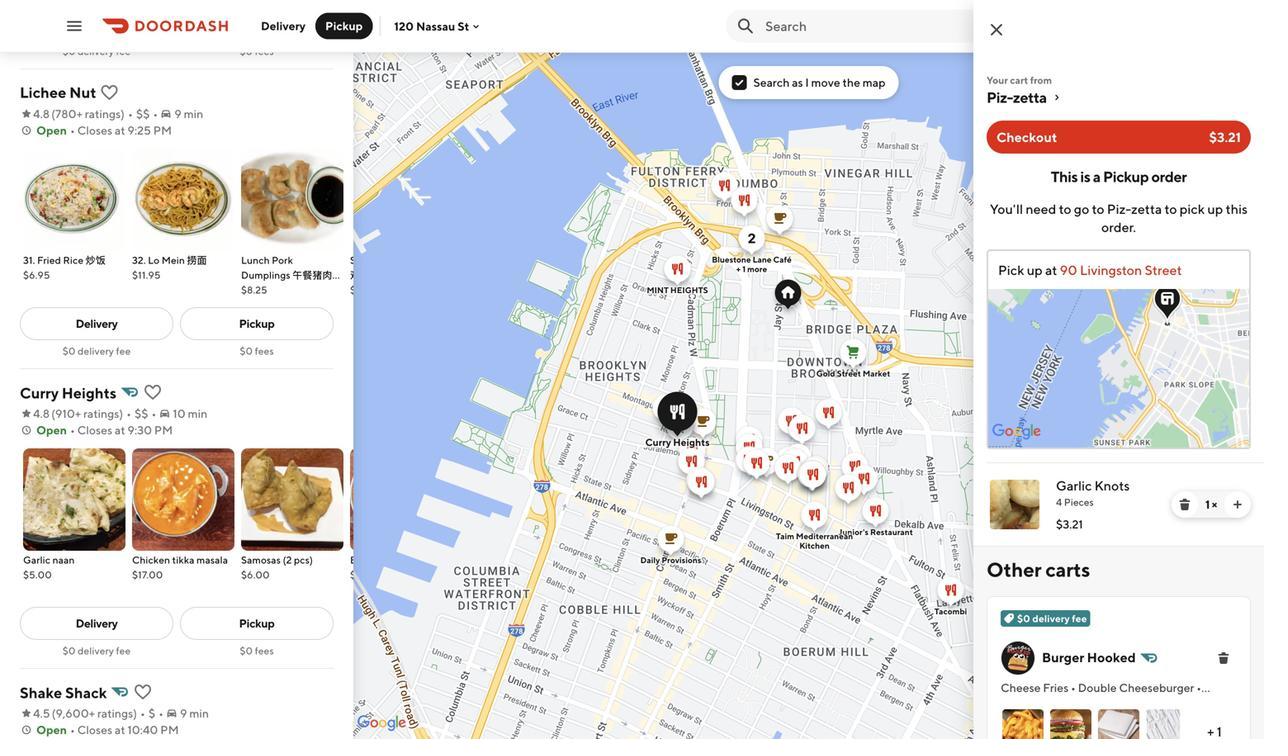 Task type: describe. For each thing, give the bounding box(es) containing it.
$0 up shake shack
[[63, 645, 76, 656]]

4.5
[[33, 706, 50, 720]]

piz-zetta
[[987, 88, 1047, 106]]

butter
[[350, 554, 379, 566]]

knots
[[1095, 478, 1130, 493]]

click to add this store to your saved list image for lichee nut
[[100, 83, 119, 102]]

this
[[1226, 201, 1248, 217]]

2 to from the left
[[1092, 201, 1104, 217]]

butter chicken $17.00
[[350, 554, 417, 580]]

delivery for lichee nut
[[76, 317, 118, 330]]

the
[[843, 76, 860, 89]]

( 780+ ratings )
[[51, 107, 125, 121]]

32.
[[132, 254, 146, 266]]

32. lo mein 捞面 $11.95
[[132, 254, 207, 281]]

masala
[[197, 554, 228, 566]]

• right "$" at the bottom left of the page
[[159, 706, 164, 720]]

min for shake shack
[[189, 706, 209, 720]]

fee up ( 910+ ratings )
[[116, 345, 131, 357]]

open for lichee
[[36, 123, 67, 137]]

$17.50
[[350, 284, 380, 296]]

pieces
[[1064, 496, 1094, 508]]

search as i move the map
[[753, 76, 886, 89]]

• down double
[[1098, 697, 1103, 711]]

open • closes at 9:25 pm
[[36, 123, 172, 137]]

$
[[149, 706, 155, 720]]

炒饭
[[86, 254, 106, 266]]

delivery button
[[251, 13, 315, 39]]

×
[[1212, 498, 1217, 511]]

$0 delivery fee up burger
[[1017, 613, 1087, 624]]

closes for shack
[[77, 723, 112, 737]]

4.8 for lichee
[[33, 107, 50, 121]]

$$ for heights
[[135, 407, 148, 420]]

1 to from the left
[[1059, 201, 1071, 217]]

your cart from
[[987, 74, 1052, 86]]

31.
[[23, 254, 35, 266]]

• up open • closes at 9:25 pm
[[153, 107, 158, 121]]

search
[[753, 76, 790, 89]]

add one to cart image
[[1231, 498, 1244, 511]]

move
[[811, 76, 840, 89]]

10
[[173, 407, 186, 420]]

( 9,600+ ratings )
[[52, 706, 137, 720]]

sesame
[[350, 254, 386, 266]]

90
[[1060, 262, 1077, 278]]

delivery up ( 910+ ratings )
[[78, 345, 114, 357]]

open • closes at 10:40 pm
[[36, 723, 179, 737]]

delivery link for lichee nut
[[20, 307, 173, 340]]

up inside you'll need to go to piz-zetta to pick up this order.
[[1208, 201, 1223, 217]]

pickup link for lichee nut
[[180, 307, 334, 340]]

( for shake
[[52, 706, 56, 720]]

piz-zetta link
[[987, 88, 1251, 107]]

fee up ( 9,600+ ratings )
[[116, 645, 131, 656]]

lunch
[[241, 254, 270, 266]]

cart
[[1010, 74, 1028, 86]]

$8.25
[[241, 284, 267, 296]]

open for curry
[[36, 423, 67, 437]]

go
[[1074, 201, 1089, 217]]

1 $0 fees from the top
[[240, 45, 274, 57]]

average rating of 4.8 out of 5 element for curry heights
[[20, 405, 50, 422]]

nut
[[69, 83, 96, 101]]

delivery inside button
[[261, 19, 306, 33]]

31. fried rice 炒饭 image
[[23, 149, 126, 251]]

chicken tikka masala $17.00
[[132, 554, 228, 580]]

( for curry
[[51, 407, 55, 420]]

double cheeseburger image
[[1050, 709, 1092, 739]]

your
[[987, 74, 1008, 86]]

pickup for pickup button
[[325, 19, 363, 33]]

910+
[[55, 407, 81, 420]]

$11.95
[[132, 269, 161, 281]]

• down '780+'
[[70, 123, 75, 137]]

0 horizontal spatial powered by google image
[[358, 715, 406, 732]]

( 910+ ratings )
[[51, 407, 123, 420]]

• right the cheeseburger
[[1197, 681, 1202, 694]]

$0 down other
[[1017, 613, 1030, 624]]

) for curry heights
[[119, 407, 123, 420]]

fee up the "( 780+ ratings )"
[[116, 45, 131, 57]]

$5.00
[[23, 569, 52, 580]]

garlic naan $5.00
[[23, 554, 75, 580]]

closes for nut
[[77, 123, 112, 137]]

$0 down open menu "icon"
[[63, 45, 76, 57]]

zetta inside you'll need to go to piz-zetta to pick up this order.
[[1131, 201, 1162, 217]]

10 min
[[173, 407, 207, 420]]

open menu image
[[64, 16, 84, 36]]

• down 9,600+
[[70, 723, 75, 737]]

is
[[1080, 168, 1090, 185]]

garlic knots image
[[990, 480, 1040, 529]]

click to add this store to your saved list image for shake shack
[[133, 682, 153, 702]]

• up 9:25
[[128, 107, 133, 121]]

• left "$" at the bottom left of the page
[[140, 706, 145, 720]]

pickup link for curry heights
[[180, 607, 334, 640]]

$6.00
[[241, 569, 270, 580]]

pick
[[998, 262, 1024, 278]]

delivery down open menu "icon"
[[78, 45, 114, 57]]

lichee nut
[[20, 83, 96, 101]]

nassau
[[416, 19, 455, 33]]

fried
[[37, 254, 61, 266]]

120
[[394, 19, 414, 33]]

burger
[[1042, 649, 1084, 665]]

chicken tikka masala image
[[132, 448, 235, 551]]

other
[[987, 558, 1042, 581]]

dumplings
[[241, 269, 290, 281]]

utensils
[[1053, 697, 1095, 711]]

delivery link for curry heights
[[20, 607, 173, 640]]

at for curry heights
[[115, 423, 125, 437]]

fee up burger hooked
[[1072, 613, 1087, 624]]

other carts
[[987, 558, 1090, 581]]

sesame chicken 芝麻 鸡丝 $17.50
[[350, 254, 448, 296]]

4.8 for curry
[[33, 407, 50, 420]]

at for shake shack
[[115, 723, 125, 737]]

from
[[1030, 74, 1052, 86]]

mein
[[162, 254, 185, 266]]

120 nassau st
[[394, 19, 469, 33]]

31. fried rice 炒饭 $6.95
[[23, 254, 106, 281]]

$0 up 910+
[[63, 345, 76, 357]]

10:40
[[127, 723, 158, 737]]

9 min for lichee nut
[[174, 107, 203, 121]]

zoom in image
[[1221, 129, 1241, 149]]

pcs)
[[294, 554, 313, 566]]

(2
[[283, 554, 292, 566]]

burger hooked
[[1042, 649, 1136, 665]]

• down click to add this store to your saved list icon
[[152, 407, 156, 420]]

pm for shake shack
[[160, 723, 179, 737]]

• down 910+
[[70, 423, 75, 437]]

napkins image
[[1098, 709, 1140, 739]]

garlic naan image
[[23, 448, 126, 551]]

map region containing curry heights
[[241, 0, 1264, 739]]

780+
[[55, 107, 83, 121]]

pork
[[272, 254, 293, 266]]

delivery up burger
[[1033, 613, 1070, 624]]

close image
[[987, 20, 1007, 40]]

lunch pork dumplings 午餐猪肉饺 子
[[241, 254, 342, 296]]

4
[[1056, 496, 1062, 508]]

average rating of 4.8 out of 5 element for lichee nut
[[20, 106, 50, 122]]



Task type: locate. For each thing, give the bounding box(es) containing it.
2 pickup link from the top
[[180, 607, 334, 640]]

up right pick
[[1027, 262, 1043, 278]]

鸡丝
[[350, 269, 370, 281]]

lunch pork dumplings 午餐猪肉饺子 image
[[241, 149, 344, 251]]

at left 9:25
[[115, 123, 125, 137]]

0 vertical spatial $$
[[136, 107, 150, 121]]

fries down the cheeseburger
[[1159, 697, 1184, 711]]

0 vertical spatial click to add this store to your saved list image
[[100, 83, 119, 102]]

chicken left the tikka
[[132, 554, 170, 566]]

average rating of 4.8 out of 5 element left 910+
[[20, 405, 50, 422]]

• left utensils
[[1046, 697, 1051, 711]]

fees
[[255, 45, 274, 57], [255, 345, 274, 357], [255, 645, 274, 656]]

delivery up "shack"
[[76, 616, 118, 630]]

1 vertical spatial average rating of 4.8 out of 5 element
[[20, 405, 50, 422]]

1 horizontal spatial to
[[1092, 201, 1104, 217]]

rice
[[63, 254, 84, 266]]

piz- up order.
[[1107, 201, 1131, 217]]

0 vertical spatial fries
[[1043, 681, 1069, 694]]

ratings up open • closes at 9:25 pm
[[85, 107, 121, 121]]

$0 down delivery button
[[240, 45, 253, 57]]

delivery left pickup button
[[261, 19, 306, 33]]

ratings
[[85, 107, 121, 121], [83, 407, 119, 420], [97, 706, 133, 720]]

• $
[[140, 706, 155, 720]]

samosas
[[241, 554, 281, 566]]

taim
[[776, 531, 794, 541], [776, 531, 794, 541]]

powered by google image
[[993, 424, 1041, 440], [358, 715, 406, 732]]

1 vertical spatial $$
[[135, 407, 148, 420]]

pickup down $8.25
[[239, 317, 275, 330]]

• $$
[[128, 107, 150, 121], [126, 407, 148, 420]]

3 $0 fees from the top
[[240, 645, 274, 656]]

$6.95
[[23, 269, 50, 281]]

Search as I move the map checkbox
[[732, 75, 747, 90]]

to right go
[[1092, 201, 1104, 217]]

garlic up $5.00
[[23, 554, 50, 566]]

garlic inside garlic naan $5.00
[[23, 554, 50, 566]]

lane
[[753, 255, 772, 264], [753, 255, 772, 264]]

gold
[[816, 369, 835, 378], [816, 369, 835, 378]]

2 vertical spatial ratings
[[97, 706, 133, 720]]

$0 down $6.00
[[240, 645, 253, 656]]

0 vertical spatial open
[[36, 123, 67, 137]]

open • closes at 9:30 pm
[[36, 423, 173, 437]]

delete saved cart image
[[1217, 652, 1230, 665]]

as
[[792, 76, 803, 89]]

seasoned
[[1105, 697, 1156, 711]]

( up open • closes at 9:30 pm
[[51, 407, 55, 420]]

$3.21
[[1209, 129, 1241, 145], [1056, 517, 1083, 531]]

1 horizontal spatial garlic
[[1056, 478, 1092, 493]]

1 vertical spatial $0 fees
[[240, 345, 274, 357]]

fees for lichee nut
[[255, 345, 274, 357]]

9,600+
[[56, 706, 95, 720]]

1 vertical spatial pickup link
[[180, 607, 334, 640]]

$0
[[63, 45, 76, 57], [240, 45, 253, 57], [63, 345, 76, 357], [240, 345, 253, 357], [1017, 613, 1030, 624], [63, 645, 76, 656], [240, 645, 253, 656]]

0 vertical spatial pm
[[153, 123, 172, 137]]

)
[[121, 107, 125, 121], [119, 407, 123, 420], [133, 706, 137, 720]]

0 horizontal spatial chicken
[[132, 554, 170, 566]]

1 vertical spatial pm
[[154, 423, 173, 437]]

cheese
[[1001, 681, 1041, 694]]

1 vertical spatial fries
[[1159, 697, 1184, 711]]

• $$ for curry heights
[[126, 407, 148, 420]]

garlic up pieces
[[1056, 478, 1092, 493]]

click to add this store to your saved list image
[[143, 382, 162, 402]]

1 vertical spatial open
[[36, 423, 67, 437]]

open down 910+
[[36, 423, 67, 437]]

4.8 left 910+
[[33, 407, 50, 420]]

$$
[[136, 107, 150, 121], [135, 407, 148, 420]]

pickup link down $8.25
[[180, 307, 334, 340]]

9:25
[[127, 123, 151, 137]]

chicken left 芝麻
[[388, 254, 426, 266]]

0 vertical spatial )
[[121, 107, 125, 121]]

) for shake shack
[[133, 706, 137, 720]]

1 fees from the top
[[255, 45, 274, 57]]

2 vertical spatial )
[[133, 706, 137, 720]]

午餐猪肉饺
[[292, 269, 342, 281]]

$0 delivery fee down open menu "icon"
[[63, 45, 131, 57]]

pickup right the a
[[1103, 168, 1149, 185]]

open down '780+'
[[36, 123, 67, 137]]

2 fees from the top
[[255, 345, 274, 357]]

2 ( from the top
[[51, 407, 55, 420]]

ratings for nut
[[85, 107, 121, 121]]

0 vertical spatial piz-
[[987, 88, 1013, 106]]

芝麻
[[428, 254, 448, 266]]

• up 9:30
[[126, 407, 131, 420]]

$0 fees down $6.00
[[240, 645, 274, 656]]

120 nassau st button
[[394, 19, 482, 33]]

2 4.8 from the top
[[33, 407, 50, 420]]

2 open from the top
[[36, 423, 67, 437]]

2 vertical spatial pm
[[160, 723, 179, 737]]

1 vertical spatial delivery link
[[20, 607, 173, 640]]

garlic inside garlic knots 4 pieces
[[1056, 478, 1092, 493]]

2 $0 fees from the top
[[240, 345, 274, 357]]

1 horizontal spatial chicken
[[388, 254, 426, 266]]

1 vertical spatial $3.21
[[1056, 517, 1083, 531]]

$17.00 inside butter chicken $17.00
[[350, 569, 381, 580]]

3 closes from the top
[[77, 723, 112, 737]]

1 horizontal spatial powered by google image
[[993, 424, 1041, 440]]

2 closes from the top
[[77, 423, 112, 437]]

0 vertical spatial average rating of 4.8 out of 5 element
[[20, 106, 50, 122]]

delivery down 炒饭
[[76, 317, 118, 330]]

up left 'this'
[[1208, 201, 1223, 217]]

1 vertical spatial closes
[[77, 423, 112, 437]]

1 horizontal spatial $17.00
[[350, 569, 381, 580]]

$0 delivery fee up ( 910+ ratings )
[[63, 345, 131, 357]]

0 horizontal spatial click to add this store to your saved list image
[[100, 83, 119, 102]]

) up open • closes at 9:30 pm
[[119, 407, 123, 420]]

0 horizontal spatial up
[[1027, 262, 1043, 278]]

$3.21 down pieces
[[1056, 517, 1083, 531]]

tacombi
[[934, 607, 967, 616], [934, 607, 967, 616]]

kitchen
[[799, 541, 830, 550], [799, 541, 830, 550]]

2 vertical spatial delivery
[[76, 616, 118, 630]]

0 vertical spatial ratings
[[85, 107, 121, 121]]

1 horizontal spatial click to add this store to your saved list image
[[133, 682, 153, 702]]

1 horizontal spatial up
[[1208, 201, 1223, 217]]

1 pickup link from the top
[[180, 307, 334, 340]]

pickup for pickup link associated with lichee nut
[[239, 317, 275, 330]]

1 vertical spatial piz-
[[1107, 201, 1131, 217]]

a
[[1093, 168, 1101, 185]]

4.8 down lichee
[[33, 107, 50, 121]]

2 delivery link from the top
[[20, 607, 173, 640]]

) left • $
[[133, 706, 137, 720]]

taim mediterranean kitchen
[[776, 531, 853, 550], [776, 531, 853, 550]]

chicken
[[382, 554, 417, 566]]

pm right 10:40
[[160, 723, 179, 737]]

delivery link down 炒饭
[[20, 307, 173, 340]]

chicken inside sesame chicken 芝麻 鸡丝 $17.50
[[388, 254, 426, 266]]

9 for shack
[[180, 706, 187, 720]]

( right 4.5
[[52, 706, 56, 720]]

ratings up open • closes at 10:40 pm
[[97, 706, 133, 720]]

+
[[736, 264, 741, 274], [736, 264, 741, 274]]

• up utensils
[[1071, 681, 1076, 694]]

$$ for nut
[[136, 107, 150, 121]]

i
[[805, 76, 809, 89]]

pickup down $6.00
[[239, 616, 275, 630]]

1 vertical spatial 9
[[180, 706, 187, 720]]

closes down ( 910+ ratings )
[[77, 423, 112, 437]]

2 vertical spatial open
[[36, 723, 67, 737]]

9 min
[[174, 107, 203, 121], [180, 706, 209, 720]]

pm right 9:30
[[154, 423, 173, 437]]

0 horizontal spatial $17.00
[[132, 569, 163, 580]]

0 vertical spatial delivery link
[[20, 307, 173, 340]]

closes down ( 9,600+ ratings )
[[77, 723, 112, 737]]

piz- down your
[[987, 88, 1013, 106]]

fees for curry heights
[[255, 645, 274, 656]]

1 horizontal spatial zetta
[[1131, 201, 1162, 217]]

fees down $6.00
[[255, 645, 274, 656]]

garlic
[[1056, 478, 1092, 493], [23, 554, 50, 566]]

$17.00
[[132, 569, 163, 580], [350, 569, 381, 580]]

1 average rating of 4.8 out of 5 element from the top
[[20, 106, 50, 122]]

1 vertical spatial powered by google image
[[358, 715, 406, 732]]

9 min for shake shack
[[180, 706, 209, 720]]

1 open from the top
[[36, 123, 67, 137]]

ratings up open • closes at 9:30 pm
[[83, 407, 119, 420]]

zetta down your cart from
[[1013, 88, 1047, 106]]

click to add this store to your saved list image up • $
[[133, 682, 153, 702]]

pm for curry heights
[[154, 423, 173, 437]]

1 vertical spatial )
[[119, 407, 123, 420]]

need
[[1026, 201, 1056, 217]]

32. lo mein 捞面 image
[[132, 149, 235, 251]]

0 horizontal spatial fries
[[1043, 681, 1069, 694]]

heights
[[670, 285, 708, 295], [670, 285, 708, 295]]

$0 delivery fee up "shack"
[[63, 645, 131, 656]]

zetta up order.
[[1131, 201, 1162, 217]]

0 vertical spatial closes
[[77, 123, 112, 137]]

2 average rating of 4.8 out of 5 element from the top
[[20, 405, 50, 422]]

shake shack
[[20, 684, 107, 701]]

fries up utensils
[[1043, 681, 1069, 694]]

$0 down 子
[[240, 345, 253, 357]]

bluestone lane café + 1 more
[[712, 255, 792, 274], [712, 255, 792, 274]]

livingston
[[1080, 262, 1142, 278]]

1 vertical spatial ratings
[[83, 407, 119, 420]]

heights
[[62, 384, 117, 402], [673, 436, 710, 448], [673, 436, 710, 448]]

1 vertical spatial • $$
[[126, 407, 148, 420]]

1 horizontal spatial $3.21
[[1209, 129, 1241, 145]]

1 closes from the top
[[77, 123, 112, 137]]

0 vertical spatial $0 fees
[[240, 45, 274, 57]]

piz- inside you'll need to go to piz-zetta to pick up this order.
[[1107, 201, 1131, 217]]

0 vertical spatial delivery
[[261, 19, 306, 33]]

0 vertical spatial 9
[[174, 107, 181, 121]]

closes down the "( 780+ ratings )"
[[77, 123, 112, 137]]

fees down delivery button
[[255, 45, 274, 57]]

at left 90
[[1045, 262, 1057, 278]]

0 vertical spatial pickup link
[[180, 307, 334, 340]]

$0 fees down $8.25
[[240, 345, 274, 357]]

1 delivery link from the top
[[20, 307, 173, 340]]

cheese fries image
[[1002, 709, 1044, 739]]

pick up at 90 livingston street
[[998, 262, 1182, 278]]

1 ×
[[1206, 498, 1217, 511]]

checkout
[[997, 129, 1057, 145]]

naan
[[52, 554, 75, 566]]

$$ up 9:25
[[136, 107, 150, 121]]

0 horizontal spatial garlic
[[23, 554, 50, 566]]

0 vertical spatial chicken
[[388, 254, 426, 266]]

samosas (2 pcs) $6.00
[[241, 554, 313, 580]]

• $$ up 9:30
[[126, 407, 148, 420]]

( down lichee nut
[[51, 107, 55, 121]]

average rating of 4.8 out of 5 element
[[20, 106, 50, 122], [20, 405, 50, 422]]

) for lichee nut
[[121, 107, 125, 121]]

0 vertical spatial • $$
[[128, 107, 150, 121]]

( for lichee
[[51, 107, 55, 121]]

chicken inside chicken tikka masala $17.00
[[132, 554, 170, 566]]

utensils image
[[1146, 709, 1187, 739]]

3 ( from the top
[[52, 706, 56, 720]]

0 horizontal spatial $3.21
[[1056, 517, 1083, 531]]

this is a pickup order
[[1051, 168, 1187, 185]]

you'll need to go to piz-zetta to pick up this order.
[[990, 201, 1248, 235]]

delivery
[[261, 19, 306, 33], [76, 317, 118, 330], [76, 616, 118, 630]]

0 vertical spatial fees
[[255, 45, 274, 57]]

0 vertical spatial 4.8
[[33, 107, 50, 121]]

1 vertical spatial zetta
[[1131, 201, 1162, 217]]

lo
[[148, 254, 160, 266]]

2 vertical spatial closes
[[77, 723, 112, 737]]

ratings for heights
[[83, 407, 119, 420]]

$$ up 9:30
[[135, 407, 148, 420]]

1 $17.00 from the left
[[132, 569, 163, 580]]

remove item from cart image
[[1178, 498, 1192, 511]]

fees down $8.25
[[255, 345, 274, 357]]

average rating of 4.5 out of 5 element
[[20, 705, 50, 722]]

$3.21 up 'this'
[[1209, 129, 1241, 145]]

•
[[128, 107, 133, 121], [153, 107, 158, 121], [70, 123, 75, 137], [126, 407, 131, 420], [152, 407, 156, 420], [70, 423, 75, 437], [1071, 681, 1076, 694], [1197, 681, 1202, 694], [1046, 697, 1051, 711], [1098, 697, 1103, 711], [140, 706, 145, 720], [159, 706, 164, 720], [70, 723, 75, 737]]

3 fees from the top
[[255, 645, 274, 656]]

2 vertical spatial min
[[189, 706, 209, 720]]

delivery for curry heights
[[76, 616, 118, 630]]

at left 10:40
[[115, 723, 125, 737]]

0 horizontal spatial zetta
[[1013, 88, 1047, 106]]

min for curry heights
[[188, 407, 207, 420]]

pm
[[153, 123, 172, 137], [154, 423, 173, 437], [160, 723, 179, 737]]

$0 fees down delivery button
[[240, 45, 274, 57]]

1 ( from the top
[[51, 107, 55, 121]]

delivery link up "shack"
[[20, 607, 173, 640]]

1 horizontal spatial fries
[[1159, 697, 1184, 711]]

$0 fees for lichee nut
[[240, 345, 274, 357]]

1 vertical spatial 9 min
[[180, 706, 209, 720]]

at
[[115, 123, 125, 137], [1045, 262, 1057, 278], [115, 423, 125, 437], [115, 723, 125, 737]]

$0 fees for curry heights
[[240, 645, 274, 656]]

0 vertical spatial powered by google image
[[993, 424, 1041, 440]]

3 to from the left
[[1165, 201, 1177, 217]]

1 vertical spatial delivery
[[76, 317, 118, 330]]

min
[[184, 107, 203, 121], [188, 407, 207, 420], [189, 706, 209, 720]]

this
[[1051, 168, 1078, 185]]

0 vertical spatial 9 min
[[174, 107, 203, 121]]

average rating of 4.8 out of 5 element down lichee
[[20, 106, 50, 122]]

0 vertical spatial $3.21
[[1209, 129, 1241, 145]]

hooked
[[1087, 649, 1136, 665]]

9 for nut
[[174, 107, 181, 121]]

curry heights
[[20, 384, 117, 402], [645, 436, 710, 448], [645, 436, 710, 448]]

90 livingston street link
[[1057, 262, 1182, 278]]

1 vertical spatial up
[[1027, 262, 1043, 278]]

1 vertical spatial garlic
[[23, 554, 50, 566]]

open for shake
[[36, 723, 67, 737]]

min for lichee nut
[[184, 107, 203, 121]]

0 horizontal spatial piz-
[[987, 88, 1013, 106]]

• $$ up 9:25
[[128, 107, 150, 121]]

pickup link down $6.00
[[180, 607, 334, 640]]

click to add this store to your saved list image
[[100, 83, 119, 102], [133, 682, 153, 702]]

0 vertical spatial (
[[51, 107, 55, 121]]

click to add this store to your saved list image right the nut
[[100, 83, 119, 102]]

0 vertical spatial up
[[1208, 201, 1223, 217]]

0 vertical spatial min
[[184, 107, 203, 121]]

2 vertical spatial fees
[[255, 645, 274, 656]]

捞面
[[187, 254, 207, 266]]

pm for lichee nut
[[153, 123, 172, 137]]

you'll
[[990, 201, 1023, 217]]

2 $17.00 from the left
[[350, 569, 381, 580]]

1 vertical spatial click to add this store to your saved list image
[[133, 682, 153, 702]]

map
[[863, 76, 886, 89]]

9
[[174, 107, 181, 121], [180, 706, 187, 720]]

0 vertical spatial garlic
[[1056, 478, 1092, 493]]

at for lichee nut
[[115, 123, 125, 137]]

garlic for knots
[[1056, 478, 1092, 493]]

pickup for pickup link related to curry heights
[[239, 616, 275, 630]]

mint heights
[[647, 285, 708, 295], [647, 285, 708, 295]]

1 vertical spatial fees
[[255, 345, 274, 357]]

lichee
[[20, 83, 66, 101]]

bluestone
[[712, 255, 751, 264], [712, 255, 751, 264]]

carts
[[1046, 558, 1090, 581]]

1 vertical spatial min
[[188, 407, 207, 420]]

garlic knots 4 pieces
[[1056, 478, 1130, 508]]

cheese fries • double cheeseburger • napkins • utensils • seasoned fries
[[1001, 681, 1202, 711]]

) up open • closes at 9:25 pm
[[121, 107, 125, 121]]

tikka
[[172, 554, 195, 566]]

pickup button
[[315, 13, 373, 39]]

mint
[[647, 285, 669, 295], [647, 285, 669, 295]]

closes for heights
[[77, 423, 112, 437]]

curry
[[20, 384, 59, 402], [645, 436, 671, 448], [645, 436, 671, 448]]

order
[[1151, 168, 1187, 185]]

pick
[[1180, 201, 1205, 217]]

1 horizontal spatial piz-
[[1107, 201, 1131, 217]]

open down 4.5
[[36, 723, 67, 737]]

pickup left "120"
[[325, 19, 363, 33]]

0 horizontal spatial to
[[1059, 201, 1071, 217]]

ratings for shack
[[97, 706, 133, 720]]

pickup inside button
[[325, 19, 363, 33]]

delivery up "shack"
[[78, 645, 114, 656]]

2 vertical spatial $0 fees
[[240, 645, 274, 656]]

$17.00 inside chicken tikka masala $17.00
[[132, 569, 163, 580]]

to left go
[[1059, 201, 1071, 217]]

0 vertical spatial zetta
[[1013, 88, 1047, 106]]

garlic for naan
[[23, 554, 50, 566]]

• $$ for lichee nut
[[128, 107, 150, 121]]

9:30
[[127, 423, 152, 437]]

3 open from the top
[[36, 723, 67, 737]]

shack
[[65, 684, 107, 701]]

1 vertical spatial 4.8
[[33, 407, 50, 420]]

to left pick
[[1165, 201, 1177, 217]]

1 4.8 from the top
[[33, 107, 50, 121]]

pm right 9:25
[[153, 123, 172, 137]]

2 horizontal spatial to
[[1165, 201, 1177, 217]]

1 vertical spatial chicken
[[132, 554, 170, 566]]

map region
[[241, 0, 1264, 739], [924, 249, 1264, 460]]

1 vertical spatial (
[[51, 407, 55, 420]]

samosas (2 pcs) image
[[241, 448, 344, 551]]

2 vertical spatial (
[[52, 706, 56, 720]]

at left 9:30
[[115, 423, 125, 437]]



Task type: vqa. For each thing, say whether or not it's contained in the screenshot.
& to the right
no



